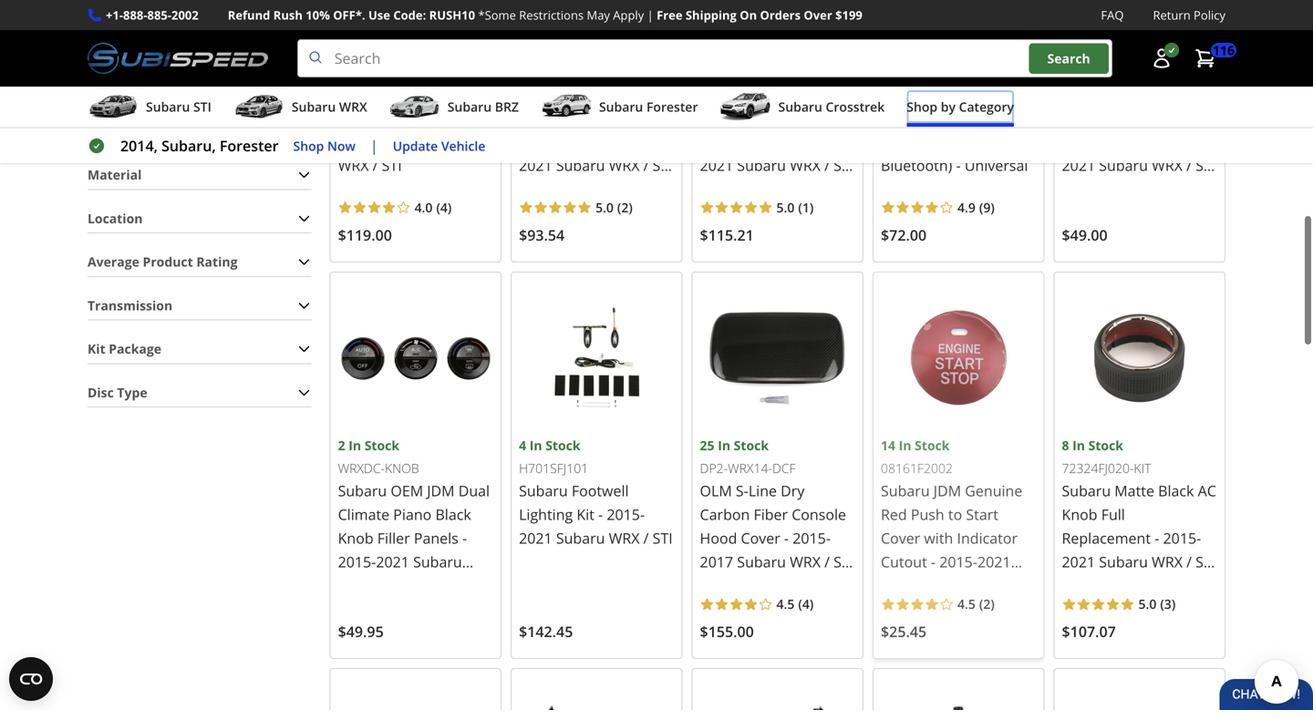 Task type: describe. For each thing, give the bounding box(es) containing it.
transmission button
[[88, 292, 312, 320]]

impreza
[[775, 623, 831, 643]]

subaru wrx button
[[233, 90, 367, 127]]

jdm inside "14 in stock 08161f2002 subaru jdm genuine red push to start cover with indicator cutout - 2015-2021 subaru wrx / sti / 2013-2020 brz / 2014- 2018 forester"
[[934, 481, 962, 501]]

code:
[[393, 7, 426, 23]]

subaru footwell lighting kit - 2015-2021 subaru wrx / sti image
[[519, 280, 675, 436]]

jdm inside 1 in stock g3017va000 subaru oem jdm ac vents with piano black trim (center) - 2015- 2021 subaru wrx / sti / 2014-2018 forester
[[789, 84, 817, 104]]

32
[[338, 40, 353, 57]]

2015- inside 32 in stock h631sfj101 subaru oem kicker tweeter upgrade - 2015-2021 subaru wrx / sti
[[338, 132, 376, 151]]

2017 inside 25 in stock dp2-wrx14-dcf olm s-line dry carbon fiber console hood cover - 2015- 2017 subaru wrx / sti / 2014-2015 forester / 2013-2014 crosstrek / 2012-2014 impreza
[[700, 552, 734, 572]]

wrx inside 50 in stock jdms-subac-rd jdms textured climate control knob covers (red) - 2015- 2021 subaru wrx / sti / 2014-2018 forester / 2016-2021 crosstrek
[[1152, 155, 1183, 175]]

) for subaru oem jdm ac vents with piano black trim (outer) - 2015- 2021 subaru wrx / sti / 2014-2018 forester
[[629, 199, 633, 216]]

10%
[[306, 7, 330, 23]]

forester inside 25 in stock dp2-wrx14-dcf olm s-line dry carbon fiber console hood cover - 2015- 2017 subaru wrx / sti / 2014-2015 forester / 2013-2014 crosstrek / 2012-2014 impreza
[[785, 576, 841, 596]]

2014- inside 1 in stock g3017va000 subaru oem jdm ac vents with piano black trim (center) - 2015- 2021 subaru wrx / sti / 2014-2018 forester
[[709, 179, 747, 199]]

in for subaru footwell lighting kit - 2015- 2021 subaru wrx / sti
[[530, 437, 542, 454]]

sti inside 1 in stock g3017va000 subaru oem jdm ac vents with piano black trim (center) - 2015- 2021 subaru wrx / sti / 2014-2018 forester
[[834, 155, 854, 175]]

0 horizontal spatial |
[[370, 136, 378, 156]]

2014- inside 1 in stock 66110va-grp subaru oem jdm ac vents with piano black trim (outer) - 2015- 2021 subaru wrx / sti / 2014-2018 forester
[[528, 179, 566, 199]]

2017 inside 8 in stock 72324fj020-kit subaru matte black ac knob full replacement - 2015- 2021 subaru wrx / sti / 2014-2018 forester / 2013-2017 crosstrek
[[1100, 600, 1134, 619]]

jdms textured climate control knob covers (red) - 2015-2021 subaru wrx / sti / 2014-2018 forester / 2016-2021 crosstrek image
[[1062, 0, 1218, 39]]

return policy
[[1153, 7, 1226, 23]]

stock for subaru oem jdm ac vents with piano black trim (center) - 2015- 2021 subaru wrx / sti / 2014-2018 forester
[[727, 40, 762, 57]]

sti inside "14 in stock 08161f2002 subaru jdm genuine red push to start cover with indicator cutout - 2015-2021 subaru wrx / sti / 2013-2020 brz / 2014- 2018 forester"
[[978, 576, 998, 596]]

black inside 2 in stock wrxdc-knob subaru oem jdm dual climate piano black knob filler panels - 2015-2021 subaru wrx / sti / 2014-2018 forester
[[436, 505, 471, 525]]

888-
[[123, 7, 147, 23]]

in for subaru oem jdm ac vents with piano black trim (outer) - 2015- 2021 subaru wrx / sti / 2014-2018 forester
[[530, 40, 542, 57]]

wrx inside 2 in stock wrxdc-knob subaru oem jdm dual climate piano black knob filler panels - 2015-2021 subaru wrx / sti / 2014-2018 forester
[[338, 576, 369, 596]]

( for $107.07
[[1161, 596, 1165, 613]]

vents inside 1 in stock 66110va-grp subaru oem jdm ac vents with piano black trim (outer) - 2015- 2021 subaru wrx / sti / 2014-2018 forester
[[519, 108, 557, 127]]

search button
[[1029, 43, 1109, 74]]

line
[[749, 481, 777, 501]]

shipping
[[686, 7, 737, 23]]

$107.07
[[1062, 622, 1116, 642]]

2 subaru jdm ts black sun visors w/ eyesight - 2014-2018 subaru forester image from the left
[[700, 677, 856, 711]]

4 inside the 4 in stock h701sfj101 subaru footwell lighting kit - 2015- 2021 subaru wrx / sti
[[519, 437, 526, 454]]

subaru matte black ac knob full replacement - 2015-2021 subaru wrx / sti / 2014-2018 forester / 2013-2017 crosstrek image
[[1062, 280, 1218, 436]]

rush
[[273, 7, 303, 23]]

kit inside dropdown button
[[88, 340, 105, 358]]

forester inside 1 in stock 66110va-grp subaru oem jdm ac vents with piano black trim (outer) - 2015- 2021 subaru wrx / sti / 2014-2018 forester
[[604, 179, 660, 199]]

2014- inside 50 in stock jdms-subac-rd jdms textured climate control knob covers (red) - 2015- 2021 subaru wrx / sti / 2014-2018 forester / 2016-2021 crosstrek
[[1071, 179, 1110, 199]]

3
[[1165, 596, 1172, 613]]

shop by category button
[[907, 90, 1014, 127]]

2021 inside 1 in stock 66110va-grp subaru oem jdm ac vents with piano black trim (outer) - 2015- 2021 subaru wrx / sti / 2014-2018 forester
[[519, 155, 552, 175]]

open widget image
[[9, 658, 53, 701]]

4 in stock h701sfj101 subaru footwell lighting kit - 2015- 2021 subaru wrx / sti
[[519, 437, 673, 548]]

$25.45
[[881, 622, 927, 642]]

panels
[[414, 529, 459, 548]]

sti inside 2 in stock wrxdc-knob subaru oem jdm dual climate piano black knob filler panels - 2015-2021 subaru wrx / sti / 2014-2018 forester
[[382, 576, 402, 596]]

( for $93.54
[[617, 199, 622, 216]]

wrx14-
[[728, 460, 773, 477]]

2016-
[[1062, 203, 1100, 222]]

2018 inside 1 in stock 66110va-grp subaru oem jdm ac vents with piano black trim (outer) - 2015- 2021 subaru wrx / sti / 2014-2018 forester
[[566, 179, 600, 199]]

2015
[[747, 576, 781, 596]]

jdm inside 2 in stock wrxdc-knob subaru oem jdm dual climate piano black knob filler panels - 2015-2021 subaru wrx / sti / 2014-2018 forester
[[427, 481, 455, 501]]

button image
[[1151, 48, 1173, 69]]

stock for subaru footwell lighting kit - 2015- 2021 subaru wrx / sti
[[546, 437, 581, 454]]

2015- inside the 4 in stock h701sfj101 subaru footwell lighting kit - 2015- 2021 subaru wrx / sti
[[607, 505, 645, 525]]

a subaru forester thumbnail image image
[[541, 93, 592, 121]]

climate inside 2 in stock wrxdc-knob subaru oem jdm dual climate piano black knob filler panels - 2015-2021 subaru wrx / sti / 2014-2018 forester
[[338, 505, 390, 525]]

jdm inside 1 in stock 66110va-grp subaru oem jdm ac vents with piano black trim (outer) - 2015- 2021 subaru wrx / sti / 2014-2018 forester
[[608, 84, 636, 104]]

stock for olm s-line dry carbon fiber console hood cover - 2015- 2017 subaru wrx / sti / 2014-2015 forester / 2013-2014 crosstrek / 2012-2014 impreza
[[734, 437, 769, 454]]

2 horizontal spatial 1
[[803, 199, 810, 216]]

a subaru wrx thumbnail image image
[[233, 93, 284, 121]]

2021 inside 32 in stock h631sfj101 subaru oem kicker tweeter upgrade - 2015-2021 subaru wrx / sti
[[376, 132, 410, 151]]

cutout
[[881, 552, 928, 572]]

forester down the 'a subaru wrx thumbnail image' on the left of the page
[[220, 136, 279, 156]]

faq
[[1101, 7, 1124, 23]]

average
[[88, 253, 139, 271]]

in for olm s-line dry carbon fiber console hood cover - 2015- 2017 subaru wrx / sti / 2014-2015 forester / 2013-2014 crosstrek / 2012-2014 impreza
[[718, 437, 731, 454]]

now
[[327, 137, 356, 154]]

kit inside "50 in stock gcsrbgint gcs rgb interior footwell lighting kit (front & rear w/ bluetooth) - universal"
[[1000, 108, 1018, 127]]

lighting inside "50 in stock gcsrbgint gcs rgb interior footwell lighting kit (front & rear w/ bluetooth) - universal"
[[942, 108, 996, 127]]

2021 down covers
[[1062, 155, 1096, 175]]

wrx inside dropdown button
[[339, 98, 367, 116]]

- inside the 4 in stock h701sfj101 subaru footwell lighting kit - 2015- 2021 subaru wrx / sti
[[598, 505, 603, 525]]

- inside 2 in stock wrxdc-knob subaru oem jdm dual climate piano black knob filler panels - 2015-2021 subaru wrx / sti / 2014-2018 forester
[[462, 529, 467, 548]]

4.0
[[415, 199, 433, 216]]

116
[[1213, 41, 1235, 59]]

apply
[[613, 7, 644, 23]]

5.0 ( 3 )
[[1139, 596, 1176, 613]]

2021 up $49.00
[[1100, 203, 1134, 222]]

brz inside dropdown button
[[495, 98, 519, 116]]

kit inside the 4 in stock h701sfj101 subaru footwell lighting kit - 2015- 2021 subaru wrx / sti
[[577, 505, 595, 525]]

climate inside 50 in stock jdms-subac-rd jdms textured climate control knob covers (red) - 2015- 2021 subaru wrx / sti / 2014-2018 forester / 2016-2021 crosstrek
[[1062, 108, 1114, 127]]

+1-
[[106, 7, 123, 23]]

subaru oem jdm dual climate piano black knob filler panels - 2015-2021 subaru wrx / sti / 2014-2018 forester image
[[338, 280, 494, 436]]

2 2014 from the top
[[738, 623, 772, 643]]

1 subaru jdm ts black sun visors w/ eyesight - 2014-2018 subaru forester image from the left
[[519, 677, 675, 711]]

footwell inside "50 in stock gcsrbgint gcs rgb interior footwell lighting kit (front & rear w/ bluetooth) - universal"
[[881, 108, 938, 127]]

red
[[881, 505, 907, 525]]

$49.00
[[1062, 225, 1108, 245]]

4.0 ( 4 )
[[415, 199, 452, 216]]

search input field
[[297, 39, 1113, 78]]

( for $155.00
[[799, 596, 803, 613]]

oem inside 32 in stock h631sfj101 subaru oem kicker tweeter upgrade - 2015-2021 subaru wrx / sti
[[391, 84, 423, 104]]

subaru crosstrek
[[779, 98, 885, 116]]

- inside "50 in stock gcsrbgint gcs rgb interior footwell lighting kit (front & rear w/ bluetooth) - universal"
[[956, 155, 961, 175]]

) for subaru matte black ac knob full replacement - 2015- 2021 subaru wrx / sti / 2014-2018 forester / 2013-2017 crosstrek
[[1172, 596, 1176, 613]]

4 for subaru oem kicker tweeter upgrade - 2015-2021 subaru wrx / sti
[[440, 199, 448, 216]]

ac for subaru matte black ac knob full replacement - 2015- 2021 subaru wrx / sti / 2014-2018 forester / 2013-2017 crosstrek
[[1198, 481, 1217, 501]]

50 in stock gcsrbgint gcs rgb interior footwell lighting kit (front & rear w/ bluetooth) - universal
[[881, 40, 1028, 175]]

+1-888-885-2002 link
[[106, 5, 199, 25]]

forester inside 50 in stock jdms-subac-rd jdms textured climate control knob covers (red) - 2015- 2021 subaru wrx / sti / 2014-2018 forester / 2016-2021 crosstrek
[[1147, 179, 1203, 199]]

4 for olm s-line dry carbon fiber console hood cover - 2015- 2017 subaru wrx / sti / 2014-2015 forester / 2013-2014 crosstrek / 2012-2014 impreza
[[803, 596, 810, 613]]

console
[[792, 505, 847, 525]]

type
[[117, 384, 147, 401]]

8
[[1062, 437, 1070, 454]]

crosstrek inside subaru crosstrek dropdown button
[[826, 98, 885, 116]]

stock for subaru oem kicker tweeter upgrade - 2015-2021 subaru wrx / sti
[[372, 40, 407, 57]]

25
[[700, 437, 715, 454]]

location
[[88, 210, 143, 227]]

sti inside 25 in stock dp2-wrx14-dcf olm s-line dry carbon fiber console hood cover - 2015- 2017 subaru wrx / sti / 2014-2015 forester / 2013-2014 crosstrek / 2012-2014 impreza
[[834, 552, 854, 572]]

full
[[1102, 505, 1126, 525]]

fiber
[[754, 505, 788, 525]]

4.5 ( 2 )
[[958, 596, 995, 613]]

shop now
[[293, 137, 356, 154]]

grp
[[575, 63, 599, 80]]

interior
[[946, 84, 996, 104]]

1 in stock g3017va000 subaru oem jdm ac vents with piano black trim (center) - 2015- 2021 subaru wrx / sti / 2014-2018 forester
[[700, 40, 854, 199]]

torque solution billet 3" shifter extension - 2015-2021 subaru wrx / sti / 1998-2014 forester / 1993-2014 impreza / 2013-2016 scion fr-s / 2013-2020 subaru brz / 2017-2019 toyota 86 image
[[881, 677, 1037, 711]]

2013- inside 25 in stock dp2-wrx14-dcf olm s-line dry carbon fiber console hood cover - 2015- 2017 subaru wrx / sti / 2014-2015 forester / 2013-2014 crosstrek / 2012-2014 impreza
[[700, 600, 738, 619]]

1 in stock 66110va-grp subaru oem jdm ac vents with piano black trim (outer) - 2015- 2021 subaru wrx / sti / 2014-2018 forester
[[519, 40, 673, 199]]

lighting inside the 4 in stock h701sfj101 subaru footwell lighting kit - 2015- 2021 subaru wrx / sti
[[519, 505, 573, 525]]

4.5 for brz
[[958, 596, 976, 613]]

kit package button
[[88, 335, 312, 363]]

ac inside 1 in stock g3017va000 subaru oem jdm ac vents with piano black trim (center) - 2015- 2021 subaru wrx / sti / 2014-2018 forester
[[821, 84, 839, 104]]

wrx inside 1 in stock g3017va000 subaru oem jdm ac vents with piano black trim (center) - 2015- 2021 subaru wrx / sti / 2014-2018 forester
[[790, 155, 821, 175]]

knob inside 8 in stock 72324fj020-kit subaru matte black ac knob full replacement - 2015- 2021 subaru wrx / sti / 2014-2018 forester / 2013-2017 crosstrek
[[1062, 505, 1098, 525]]

category
[[959, 98, 1014, 116]]

on
[[740, 7, 757, 23]]

2018 inside "14 in stock 08161f2002 subaru jdm genuine red push to start cover with indicator cutout - 2015-2021 subaru wrx / sti / 2013-2020 brz / 2014- 2018 forester"
[[881, 623, 915, 643]]

push
[[911, 505, 945, 525]]

update vehicle button
[[393, 136, 486, 156]]

orders
[[760, 7, 801, 23]]

2012-
[[700, 623, 738, 643]]

location button
[[88, 205, 312, 233]]

wrx inside the 4 in stock h701sfj101 subaru footwell lighting kit - 2015- 2021 subaru wrx / sti
[[609, 529, 640, 548]]

$93.54
[[519, 225, 565, 245]]

stock for gcs rgb interior footwell lighting kit (front & rear w/ bluetooth) - universal
[[915, 40, 950, 57]]

s-
[[736, 481, 749, 501]]

2014- inside 8 in stock 72324fj020-kit subaru matte black ac knob full replacement - 2015- 2021 subaru wrx / sti / 2014-2018 forester / 2013-2017 crosstrek
[[1071, 576, 1110, 596]]

wrx inside 32 in stock h631sfj101 subaru oem kicker tweeter upgrade - 2015-2021 subaru wrx / sti
[[338, 155, 369, 175]]

72324fj020-
[[1062, 460, 1134, 477]]

2014- inside 2 in stock wrxdc-knob subaru oem jdm dual climate piano black knob filler panels - 2015-2021 subaru wrx / sti / 2014-2018 forester
[[415, 576, 453, 596]]

forester inside 1 in stock g3017va000 subaru oem jdm ac vents with piano black trim (center) - 2015- 2021 subaru wrx / sti / 2014-2018 forester
[[785, 179, 841, 199]]

2013- inside 8 in stock 72324fj020-kit subaru matte black ac knob full replacement - 2015- 2021 subaru wrx / sti / 2014-2018 forester / 2013-2017 crosstrek
[[1062, 600, 1100, 619]]

dcf
[[773, 460, 796, 477]]

wrx inside 8 in stock 72324fj020-kit subaru matte black ac knob full replacement - 2015- 2021 subaru wrx / sti / 2014-2018 forester / 2013-2017 crosstrek
[[1152, 552, 1183, 572]]

stock for subaru oem jdm ac vents with piano black trim (outer) - 2015- 2021 subaru wrx / sti / 2014-2018 forester
[[546, 40, 581, 57]]

5.0 ( 2 )
[[596, 199, 633, 216]]

oem inside 1 in stock 66110va-grp subaru oem jdm ac vents with piano black trim (outer) - 2015- 2021 subaru wrx / sti / 2014-2018 forester
[[572, 84, 604, 104]]

14 in stock 08161f2002 subaru jdm genuine red push to start cover with indicator cutout - 2015-2021 subaru wrx / sti / 2013-2020 brz / 2014- 2018 forester
[[881, 437, 1034, 643]]

ac for subaru oem jdm ac vents with piano black trim (outer) - 2015- 2021 subaru wrx / sti / 2014-2018 forester
[[640, 84, 658, 104]]

forester inside 8 in stock 72324fj020-kit subaru matte black ac knob full replacement - 2015- 2021 subaru wrx / sti / 2014-2018 forester / 2013-2017 crosstrek
[[1147, 576, 1203, 596]]

faq link
[[1101, 5, 1124, 25]]

2015- inside 8 in stock 72324fj020-kit subaru matte black ac knob full replacement - 2015- 2021 subaru wrx / sti / 2014-2018 forester / 2013-2017 crosstrek
[[1164, 529, 1202, 548]]

2 in stock wrxdc-knob subaru oem jdm dual climate piano black knob filler panels - 2015-2021 subaru wrx / sti / 2014-2018 forester
[[338, 437, 490, 619]]

subaru brz button
[[389, 90, 519, 127]]

2 for subaru oem jdm ac vents with piano black trim (outer) - 2015- 2021 subaru wrx / sti / 2014-2018 forester
[[622, 199, 629, 216]]

piano for vents
[[775, 108, 813, 127]]

matte
[[1115, 481, 1155, 501]]

wrxdc-
[[338, 460, 385, 477]]

- inside 1 in stock g3017va000 subaru oem jdm ac vents with piano black trim (center) - 2015- 2021 subaru wrx / sti / 2014-2018 forester
[[793, 132, 798, 151]]

forester inside 2 in stock wrxdc-knob subaru oem jdm dual climate piano black knob filler panels - 2015-2021 subaru wrx / sti / 2014-2018 forester
[[338, 600, 395, 619]]

stock for subaru oem jdm dual climate piano black knob filler panels - 2015-2021 subaru wrx / sti / 2014-2018 forester
[[365, 437, 400, 454]]

$155.00
[[700, 622, 754, 642]]

oem inside 1 in stock g3017va000 subaru oem jdm ac vents with piano black trim (center) - 2015- 2021 subaru wrx / sti / 2014-2018 forester
[[753, 84, 785, 104]]

vents inside 1 in stock g3017va000 subaru oem jdm ac vents with piano black trim (center) - 2015- 2021 subaru wrx / sti / 2014-2018 forester
[[700, 108, 738, 127]]

kit
[[1134, 460, 1152, 477]]

dual
[[459, 481, 490, 501]]

rating
[[196, 253, 238, 271]]

average product rating button
[[88, 248, 312, 276]]

material
[[88, 166, 142, 183]]

2018 inside 8 in stock 72324fj020-kit subaru matte black ac knob full replacement - 2015- 2021 subaru wrx / sti / 2014-2018 forester / 2013-2017 crosstrek
[[1110, 576, 1143, 596]]

in for subaru oem kicker tweeter upgrade - 2015-2021 subaru wrx / sti
[[356, 40, 369, 57]]

2018 inside 1 in stock g3017va000 subaru oem jdm ac vents with piano black trim (center) - 2015- 2021 subaru wrx / sti / 2014-2018 forester
[[747, 179, 781, 199]]



Task type: vqa. For each thing, say whether or not it's contained in the screenshot.
RD
yes



Task type: locate. For each thing, give the bounding box(es) containing it.
2018 inside 2 in stock wrxdc-knob subaru oem jdm dual climate piano black knob filler panels - 2015-2021 subaru wrx / sti / 2014-2018 forester
[[453, 576, 486, 596]]

0 horizontal spatial 2013-
[[700, 600, 738, 619]]

0 vertical spatial shop
[[907, 98, 938, 116]]

4.5 for forester
[[777, 596, 795, 613]]

knob inside 2 in stock wrxdc-knob subaru oem jdm dual climate piano black knob filler panels - 2015-2021 subaru wrx / sti / 2014-2018 forester
[[338, 529, 374, 548]]

5.0 for 2013-
[[1139, 596, 1157, 613]]

1 horizontal spatial footwell
[[881, 108, 938, 127]]

2 inside 2 in stock wrxdc-knob subaru oem jdm dual climate piano black knob filler panels - 2015-2021 subaru wrx / sti / 2014-2018 forester
[[338, 437, 345, 454]]

2014 down 2015
[[738, 600, 772, 619]]

package
[[109, 340, 162, 358]]

2014- inside "14 in stock 08161f2002 subaru jdm genuine red push to start cover with indicator cutout - 2015-2021 subaru wrx / sti / 2013-2020 brz / 2014- 2018 forester"
[[996, 600, 1034, 619]]

in for gcs rgb interior footwell lighting kit (front & rear w/ bluetooth) - universal
[[899, 40, 912, 57]]

shop inside dropdown button
[[907, 98, 938, 116]]

- inside 50 in stock jdms-subac-rd jdms textured climate control knob covers (red) - 2015- 2021 subaru wrx / sti / 2014-2018 forester / 2016-2021 crosstrek
[[1151, 132, 1156, 151]]

trim down a subaru crosstrek thumbnail image
[[700, 132, 731, 151]]

0 horizontal spatial cover
[[741, 529, 781, 548]]

brz inside "14 in stock 08161f2002 subaru jdm genuine red push to start cover with indicator cutout - 2015-2021 subaru wrx / sti / 2013-2020 brz / 2014- 2018 forester"
[[956, 600, 983, 619]]

crosstrek inside 25 in stock dp2-wrx14-dcf olm s-line dry carbon fiber console hood cover - 2015- 2017 subaru wrx / sti / 2014-2015 forester / 2013-2014 crosstrek / 2012-2014 impreza
[[775, 600, 840, 619]]

subaru oem jdm ac vents with piano black trim (center) - 2015-2021 subaru wrx / sti / 2014-2018 forester image
[[700, 0, 856, 39]]

oem inside 2 in stock wrxdc-knob subaru oem jdm dual climate piano black knob filler panels - 2015-2021 subaru wrx / sti / 2014-2018 forester
[[391, 481, 423, 501]]

stock up the 08161f2002 on the bottom right of page
[[915, 437, 950, 454]]

kit up universal
[[1000, 108, 1018, 127]]

*some
[[478, 7, 516, 23]]

stock inside 8 in stock 72324fj020-kit subaru matte black ac knob full replacement - 2015- 2021 subaru wrx / sti / 2014-2018 forester / 2013-2017 crosstrek
[[1089, 437, 1124, 454]]

sti inside the 4 in stock h701sfj101 subaru footwell lighting kit - 2015- 2021 subaru wrx / sti
[[653, 529, 673, 548]]

sti inside dropdown button
[[193, 98, 212, 116]]

50 for gcs
[[881, 40, 896, 57]]

shop now link
[[293, 136, 356, 156]]

$49.95
[[338, 622, 384, 642]]

h631sfj101
[[338, 63, 408, 80]]

1 for subaru oem jdm ac vents with piano black trim (outer) - 2015- 2021 subaru wrx / sti / 2014-2018 forester
[[519, 40, 526, 57]]

1 horizontal spatial vents
[[700, 108, 738, 127]]

climate up filler
[[338, 505, 390, 525]]

stock up 72324fj020-
[[1089, 437, 1124, 454]]

forester down (red)
[[1147, 179, 1203, 199]]

in inside "14 in stock 08161f2002 subaru jdm genuine red push to start cover with indicator cutout - 2015-2021 subaru wrx / sti / 2013-2020 brz / 2014- 2018 forester"
[[899, 437, 912, 454]]

1 vertical spatial 2
[[338, 437, 345, 454]]

5.0 for 2018
[[596, 199, 614, 216]]

- inside 25 in stock dp2-wrx14-dcf olm s-line dry carbon fiber console hood cover - 2015- 2017 subaru wrx / sti / 2014-2015 forester / 2013-2014 crosstrek / 2012-2014 impreza
[[784, 529, 789, 548]]

disc type
[[88, 384, 147, 401]]

2015- inside 1 in stock 66110va-grp subaru oem jdm ac vents with piano black trim (outer) - 2015- 2021 subaru wrx / sti / 2014-2018 forester
[[615, 132, 653, 151]]

search
[[1048, 50, 1091, 67]]

2 horizontal spatial ac
[[1198, 481, 1217, 501]]

sti inside 32 in stock h631sfj101 subaru oem kicker tweeter upgrade - 2015-2021 subaru wrx / sti
[[382, 155, 402, 175]]

0 horizontal spatial shop
[[293, 137, 324, 154]]

trim
[[700, 132, 731, 151], [519, 132, 550, 151]]

crosstrek
[[826, 98, 885, 116], [1138, 203, 1202, 222], [775, 600, 840, 619], [1138, 600, 1202, 619]]

black inside 1 in stock 66110va-grp subaru oem jdm ac vents with piano black trim (outer) - 2015- 2021 subaru wrx / sti / 2014-2018 forester
[[636, 108, 672, 127]]

knob inside 50 in stock jdms-subac-rd jdms textured climate control knob covers (red) - 2015- 2021 subaru wrx / sti / 2014-2018 forester / 2016-2021 crosstrek
[[1172, 108, 1208, 127]]

1 horizontal spatial knob
[[1062, 505, 1098, 525]]

(outer)
[[554, 132, 602, 151]]

2014- up 2016-
[[1071, 179, 1110, 199]]

50 up jdms-
[[1062, 40, 1077, 57]]

in up wrxdc-
[[349, 437, 361, 454]]

vehicle
[[441, 137, 486, 154]]

footwell
[[881, 108, 938, 127], [572, 481, 629, 501]]

sti inside 1 in stock 66110va-grp subaru oem jdm ac vents with piano black trim (outer) - 2015- 2021 subaru wrx / sti / 2014-2018 forester
[[653, 155, 673, 175]]

2 trim from the left
[[519, 132, 550, 151]]

2021 inside 2 in stock wrxdc-knob subaru oem jdm dual climate piano black knob filler panels - 2015-2021 subaru wrx / sti / 2014-2018 forester
[[376, 552, 410, 572]]

shop for shop by category
[[907, 98, 938, 116]]

&
[[926, 132, 936, 151]]

$119.00
[[338, 225, 392, 245]]

0 vertical spatial lighting
[[942, 108, 996, 127]]

over
[[804, 7, 833, 23]]

1 vertical spatial 2017
[[1100, 600, 1134, 619]]

oem up upgrade
[[391, 84, 423, 104]]

1 horizontal spatial kit
[[577, 505, 595, 525]]

forester inside subaru forester dropdown button
[[647, 98, 698, 116]]

0 vertical spatial |
[[647, 7, 654, 23]]

) for subaru oem jdm ac vents with piano black trim (center) - 2015- 2021 subaru wrx / sti / 2014-2018 forester
[[810, 199, 814, 216]]

2021 inside 8 in stock 72324fj020-kit subaru matte black ac knob full replacement - 2015- 2021 subaru wrx / sti / 2014-2018 forester / 2013-2017 crosstrek
[[1062, 552, 1096, 572]]

2 horizontal spatial with
[[924, 529, 954, 548]]

0 horizontal spatial trim
[[519, 132, 550, 151]]

2015- inside 50 in stock jdms-subac-rd jdms textured climate control knob covers (red) - 2015- 2021 subaru wrx / sti / 2014-2018 forester / 2016-2021 crosstrek
[[1159, 132, 1198, 151]]

subaru,
[[162, 136, 216, 156]]

jdm right a subaru forester thumbnail image
[[608, 84, 636, 104]]

( for $25.45
[[980, 596, 984, 613]]

piano
[[775, 108, 813, 127], [594, 108, 632, 127], [393, 505, 432, 525]]

1 vertical spatial footwell
[[572, 481, 629, 501]]

piano up filler
[[393, 505, 432, 525]]

3 2013- from the left
[[1062, 600, 1100, 619]]

shop left by
[[907, 98, 938, 116]]

subaru oem kicker tweeter upgrade - 2015-2021 subaru wrx / sti image
[[338, 0, 494, 39]]

jdm right a subaru crosstrek thumbnail image
[[789, 84, 817, 104]]

2 vertical spatial kit
[[577, 505, 595, 525]]

forester down replacement
[[1147, 576, 1203, 596]]

2015- inside "14 in stock 08161f2002 subaru jdm genuine red push to start cover with indicator cutout - 2015-2021 subaru wrx / sti / 2013-2020 brz / 2014- 2018 forester"
[[940, 552, 978, 572]]

2018 down the (outer)
[[566, 179, 600, 199]]

kit
[[1000, 108, 1018, 127], [88, 340, 105, 358], [577, 505, 595, 525]]

2021 down tweeter
[[376, 132, 410, 151]]

2 vertical spatial knob
[[338, 529, 374, 548]]

crosstrek inside 50 in stock jdms-subac-rd jdms textured climate control knob covers (red) - 2015- 2021 subaru wrx / sti / 2014-2018 forester / 2016-2021 crosstrek
[[1138, 203, 1202, 222]]

oem down grp
[[572, 84, 604, 104]]

2013- up $107.07
[[1062, 600, 1100, 619]]

black inside 1 in stock g3017va000 subaru oem jdm ac vents with piano black trim (center) - 2015- 2021 subaru wrx / sti / 2014-2018 forester
[[817, 108, 853, 127]]

brz left a subaru forester thumbnail image
[[495, 98, 519, 116]]

1 horizontal spatial 4.5
[[958, 596, 976, 613]]

| down tweeter
[[370, 136, 378, 156]]

(red)
[[1112, 132, 1147, 151]]

$72.00
[[881, 225, 927, 245]]

rd
[[1140, 63, 1157, 80]]

1 50 from the left
[[881, 40, 896, 57]]

with down push at the right bottom of page
[[924, 529, 954, 548]]

rear
[[940, 132, 971, 151]]

sti inside 8 in stock 72324fj020-kit subaru matte black ac knob full replacement - 2015- 2021 subaru wrx / sti / 2014-2018 forester / 2013-2017 crosstrek
[[1196, 552, 1216, 572]]

0 horizontal spatial 2
[[338, 437, 345, 454]]

2014
[[738, 600, 772, 619], [738, 623, 772, 643]]

trim left the (outer)
[[519, 132, 550, 151]]

in right 8
[[1073, 437, 1086, 454]]

1 vertical spatial brz
[[956, 600, 983, 619]]

piano up (center)
[[775, 108, 813, 127]]

footwell up (front
[[881, 108, 938, 127]]

subaru sti button
[[88, 90, 212, 127]]

2 horizontal spatial 2
[[984, 596, 991, 613]]

shop left now
[[293, 137, 324, 154]]

0 vertical spatial knob
[[1172, 108, 1208, 127]]

shop for shop now
[[293, 137, 324, 154]]

1 horizontal spatial lighting
[[942, 108, 996, 127]]

olm
[[700, 481, 732, 501]]

in up the 66110va-
[[530, 40, 542, 57]]

1 horizontal spatial brz
[[956, 600, 983, 619]]

subaru sti
[[146, 98, 212, 116]]

forester inside "14 in stock 08161f2002 subaru jdm genuine red push to start cover with indicator cutout - 2015-2021 subaru wrx / sti / 2013-2020 brz / 2014- 2018 forester"
[[918, 623, 975, 643]]

stock inside 1 in stock g3017va000 subaru oem jdm ac vents with piano black trim (center) - 2015- 2021 subaru wrx / sti / 2014-2018 forester
[[727, 40, 762, 57]]

4 up impreza
[[803, 596, 810, 613]]

0 vertical spatial 2014
[[738, 600, 772, 619]]

2018 left 3
[[1110, 576, 1143, 596]]

subaru jdm ts black sun visors w/ eyesight - 2014-2018 subaru forester image
[[519, 677, 675, 711], [700, 677, 856, 711]]

in for subaru oem jdm dual climate piano black knob filler panels - 2015-2021 subaru wrx / sti / 2014-2018 forester
[[349, 437, 361, 454]]

0 horizontal spatial lighting
[[519, 505, 573, 525]]

(center)
[[735, 132, 789, 151]]

1 horizontal spatial piano
[[594, 108, 632, 127]]

0 horizontal spatial 2017
[[700, 552, 734, 572]]

stock for jdms textured climate control knob covers (red) - 2015- 2021 subaru wrx / sti / 2014-2018 forester / 2016-2021 crosstrek
[[1096, 40, 1131, 57]]

2017 up $107.07
[[1100, 600, 1134, 619]]

sti inside 50 in stock jdms-subac-rd jdms textured climate control knob covers (red) - 2015- 2021 subaru wrx / sti / 2014-2018 forester / 2016-2021 crosstrek
[[1196, 155, 1216, 175]]

0 vertical spatial footwell
[[881, 108, 938, 127]]

4 up h701sfj101
[[519, 437, 526, 454]]

25 in stock dp2-wrx14-dcf olm s-line dry carbon fiber console hood cover - 2015- 2017 subaru wrx / sti / 2014-2015 forester / 2013-2014 crosstrek / 2012-2014 impreza
[[700, 437, 854, 643]]

2 horizontal spatial 2013-
[[1062, 600, 1100, 619]]

2 horizontal spatial kit
[[1000, 108, 1018, 127]]

1 horizontal spatial 1
[[700, 40, 707, 57]]

jdm up to
[[934, 481, 962, 501]]

0 vertical spatial 4
[[440, 199, 448, 216]]

2018 down (red)
[[1110, 179, 1143, 199]]

4.5 down 2015
[[777, 596, 795, 613]]

) for gcs rgb interior footwell lighting kit (front & rear w/ bluetooth) - universal
[[991, 199, 995, 216]]

trim inside 1 in stock 66110va-grp subaru oem jdm ac vents with piano black trim (outer) - 2015- 2021 subaru wrx / sti / 2014-2018 forester
[[519, 132, 550, 151]]

2 horizontal spatial piano
[[775, 108, 813, 127]]

in
[[356, 40, 369, 57], [711, 40, 723, 57], [530, 40, 542, 57], [899, 40, 912, 57], [1080, 40, 1093, 57], [349, 437, 361, 454], [718, 437, 731, 454], [530, 437, 542, 454], [899, 437, 912, 454], [1073, 437, 1086, 454]]

forester up the $49.95
[[338, 600, 395, 619]]

in up jdms-
[[1080, 40, 1093, 57]]

stock up wrx14-
[[734, 437, 769, 454]]

oem down knob
[[391, 481, 423, 501]]

0 horizontal spatial 5.0
[[596, 199, 614, 216]]

0 horizontal spatial vents
[[519, 108, 557, 127]]

0 horizontal spatial with
[[561, 108, 590, 127]]

use
[[369, 7, 390, 23]]

control
[[1118, 108, 1168, 127]]

2021 down replacement
[[1062, 552, 1096, 572]]

piano for dual
[[393, 505, 432, 525]]

4
[[440, 199, 448, 216], [519, 437, 526, 454], [803, 596, 810, 613]]

rush10
[[429, 7, 475, 23]]

policy
[[1194, 7, 1226, 23]]

kit left package
[[88, 340, 105, 358]]

1 horizontal spatial |
[[647, 7, 654, 23]]

vents up (center)
[[700, 108, 738, 127]]

with up the (outer)
[[561, 108, 590, 127]]

- inside 8 in stock 72324fj020-kit subaru matte black ac knob full replacement - 2015- 2021 subaru wrx / sti / 2014-2018 forester / 2013-2017 crosstrek
[[1155, 529, 1160, 548]]

4.5 ( 4 )
[[777, 596, 814, 613]]

ac left gcs
[[821, 84, 839, 104]]

subaru forester
[[599, 98, 698, 116]]

2 horizontal spatial 4
[[803, 596, 810, 613]]

1 vertical spatial knob
[[1062, 505, 1098, 525]]

2014- up $115.21
[[709, 179, 747, 199]]

kit down h701sfj101
[[577, 505, 595, 525]]

forester down search input field
[[647, 98, 698, 116]]

subaru jdm ts black sun visors w/ eyesight - 2014-2018 subaru forester image down "$142.45"
[[519, 677, 675, 711]]

gcs rgb interior footwell lighting kit (front & rear w/ bluetooth) - universal image
[[881, 0, 1037, 39]]

| left free
[[647, 7, 654, 23]]

subispeed logo image
[[88, 39, 268, 78]]

trim inside 1 in stock g3017va000 subaru oem jdm ac vents with piano black trim (center) - 2015- 2021 subaru wrx / sti / 2014-2018 forester
[[700, 132, 731, 151]]

1 horizontal spatial 4
[[519, 437, 526, 454]]

14
[[881, 437, 896, 454]]

0 horizontal spatial footwell
[[572, 481, 629, 501]]

tweeter
[[338, 108, 393, 127]]

( for $115.21
[[799, 199, 803, 216]]

1 vertical spatial climate
[[338, 505, 390, 525]]

ac right matte
[[1198, 481, 1217, 501]]

hood
[[700, 529, 737, 548]]

2021 down filler
[[376, 552, 410, 572]]

stock for subaru matte black ac knob full replacement - 2015- 2021 subaru wrx / sti / 2014-2018 forester / 2013-2017 crosstrek
[[1089, 437, 1124, 454]]

universal
[[965, 155, 1028, 175]]

climate
[[1062, 108, 1114, 127], [338, 505, 390, 525]]

0 horizontal spatial 4.5
[[777, 596, 795, 613]]

) for subaru jdm genuine red push to start cover with indicator cutout - 2015-2021 subaru wrx / sti / 2013-2020 brz / 2014- 2018 forester
[[991, 596, 995, 613]]

2014, subaru, forester
[[120, 136, 279, 156]]

brz
[[495, 98, 519, 116], [956, 600, 983, 619]]

5.0 down (center)
[[777, 199, 795, 216]]

forester
[[647, 98, 698, 116], [220, 136, 279, 156], [785, 179, 841, 199], [604, 179, 660, 199], [1147, 179, 1203, 199], [785, 576, 841, 596], [1147, 576, 1203, 596], [338, 600, 395, 619], [918, 623, 975, 643]]

climate up covers
[[1062, 108, 1114, 127]]

5.0 down the (outer)
[[596, 199, 614, 216]]

2014- right 4.5 ( 2 )
[[996, 600, 1034, 619]]

stock inside "50 in stock gcsrbgint gcs rgb interior footwell lighting kit (front & rear w/ bluetooth) - universal"
[[915, 40, 950, 57]]

$199
[[836, 7, 863, 23]]

1 vertical spatial lighting
[[519, 505, 573, 525]]

0 horizontal spatial 1
[[519, 40, 526, 57]]

1 vertical spatial 4
[[519, 437, 526, 454]]

dry
[[781, 481, 805, 501]]

2014- down the panels at the bottom of the page
[[415, 576, 453, 596]]

transmission
[[88, 297, 173, 314]]

1 horizontal spatial trim
[[700, 132, 731, 151]]

0 horizontal spatial ac
[[640, 84, 658, 104]]

5.0 for forester
[[777, 199, 795, 216]]

2 vertical spatial 4
[[803, 596, 810, 613]]

stock inside "14 in stock 08161f2002 subaru jdm genuine red push to start cover with indicator cutout - 2015-2021 subaru wrx / sti / 2013-2020 brz / 2014- 2018 forester"
[[915, 437, 950, 454]]

refund rush 10% off*. use code: rush10 *some restrictions may apply | free shipping on orders over $199
[[228, 7, 863, 23]]

1 vertical spatial |
[[370, 136, 378, 156]]

2 cover from the left
[[881, 529, 921, 548]]

2 horizontal spatial knob
[[1172, 108, 1208, 127]]

2 50 from the left
[[1062, 40, 1077, 57]]

2 vertical spatial 2
[[984, 596, 991, 613]]

piano inside 1 in stock g3017va000 subaru oem jdm ac vents with piano black trim (center) - 2015- 2021 subaru wrx / sti / 2014-2018 forester
[[775, 108, 813, 127]]

( for $72.00
[[980, 199, 984, 216]]

gcs
[[881, 84, 909, 104]]

wrx
[[339, 98, 367, 116], [338, 155, 369, 175], [790, 155, 821, 175], [609, 155, 640, 175], [1152, 155, 1183, 175], [609, 529, 640, 548], [790, 552, 821, 572], [1152, 552, 1183, 572], [338, 576, 369, 596], [934, 576, 965, 596]]

piano inside 2 in stock wrxdc-knob subaru oem jdm dual climate piano black knob filler panels - 2015-2021 subaru wrx / sti / 2014-2018 forester
[[393, 505, 432, 525]]

0 horizontal spatial 4
[[440, 199, 448, 216]]

rgb
[[913, 84, 942, 104]]

a subaru sti thumbnail image image
[[88, 93, 139, 121]]

0 horizontal spatial subaru jdm ts black sun visors w/ eyesight - 2014-2018 subaru forester image
[[519, 677, 675, 711]]

2021
[[376, 132, 410, 151], [700, 155, 734, 175], [519, 155, 552, 175], [1062, 155, 1096, 175], [1100, 203, 1134, 222], [519, 529, 552, 548], [376, 552, 410, 572], [978, 552, 1011, 572], [1062, 552, 1096, 572]]

2021 down h701sfj101
[[519, 529, 552, 548]]

stock up knob
[[365, 437, 400, 454]]

in right '32'
[[356, 40, 369, 57]]

in inside 50 in stock jdms-subac-rd jdms textured climate control knob covers (red) - 2015- 2021 subaru wrx / sti / 2014-2018 forester / 2016-2021 crosstrek
[[1080, 40, 1093, 57]]

2018 down cutout on the bottom of the page
[[881, 623, 915, 643]]

50 up gcsrbgint
[[881, 40, 896, 57]]

covers
[[1062, 132, 1109, 151]]

brz right 2020
[[956, 600, 983, 619]]

piano up the (outer)
[[594, 108, 632, 127]]

black
[[817, 108, 853, 127], [636, 108, 672, 127], [1159, 481, 1195, 501], [436, 505, 471, 525]]

) for subaru oem kicker tweeter upgrade - 2015-2021 subaru wrx / sti
[[448, 199, 452, 216]]

0 vertical spatial 2
[[622, 199, 629, 216]]

shop by category
[[907, 98, 1014, 116]]

1 trim from the left
[[700, 132, 731, 151]]

shop
[[907, 98, 938, 116], [293, 137, 324, 154]]

2 vents from the left
[[519, 108, 557, 127]]

wrx inside 25 in stock dp2-wrx14-dcf olm s-line dry carbon fiber console hood cover - 2015- 2017 subaru wrx / sti / 2014-2015 forester / 2013-2014 crosstrek / 2012-2014 impreza
[[790, 552, 821, 572]]

0 horizontal spatial knob
[[338, 529, 374, 548]]

forester down subaru forester dropdown button
[[604, 179, 660, 199]]

0 horizontal spatial brz
[[495, 98, 519, 116]]

2021 down indicator
[[978, 552, 1011, 572]]

1 2013- from the left
[[700, 600, 738, 619]]

2013- up 2012-
[[700, 600, 738, 619]]

2021 inside the 4 in stock h701sfj101 subaru footwell lighting kit - 2015- 2021 subaru wrx / sti
[[519, 529, 552, 548]]

$115.21
[[700, 225, 754, 245]]

stock inside 2 in stock wrxdc-knob subaru oem jdm dual climate piano black knob filler panels - 2015-2021 subaru wrx / sti / 2014-2018 forester
[[365, 437, 400, 454]]

with inside "14 in stock 08161f2002 subaru jdm genuine red push to start cover with indicator cutout - 2015-2021 subaru wrx / sti / 2013-2020 brz / 2014- 2018 forester"
[[924, 529, 954, 548]]

1 horizontal spatial cover
[[881, 529, 921, 548]]

filler
[[377, 529, 410, 548]]

1 for subaru oem jdm ac vents with piano black trim (center) - 2015- 2021 subaru wrx / sti / 2014-2018 forester
[[700, 40, 707, 57]]

wrx inside 1 in stock 66110va-grp subaru oem jdm ac vents with piano black trim (outer) - 2015- 2021 subaru wrx / sti / 2014-2018 forester
[[609, 155, 640, 175]]

footwell inside the 4 in stock h701sfj101 subaru footwell lighting kit - 2015- 2021 subaru wrx / sti
[[572, 481, 629, 501]]

50 for subac-
[[1062, 40, 1077, 57]]

1 horizontal spatial subaru jdm ts black sun visors w/ eyesight - 2014-2018 subaru forester image
[[700, 677, 856, 711]]

stock up subac-
[[1096, 40, 1131, 57]]

stock inside 25 in stock dp2-wrx14-dcf olm s-line dry carbon fiber console hood cover - 2015- 2017 subaru wrx / sti / 2014-2015 forester / 2013-2014 crosstrek / 2012-2014 impreza
[[734, 437, 769, 454]]

subaru jdm ts black sun visors w/ eyesight - 2014-2018 subaru forester image down impreza
[[700, 677, 856, 711]]

update vehicle
[[393, 137, 486, 154]]

subaru inside 25 in stock dp2-wrx14-dcf olm s-line dry carbon fiber console hood cover - 2015- 2017 subaru wrx / sti / 2014-2015 forester / 2013-2014 crosstrek / 2012-2014 impreza
[[737, 552, 786, 572]]

8 in stock 72324fj020-kit subaru matte black ac knob full replacement - 2015- 2021 subaru wrx / sti / 2014-2018 forester / 2013-2017 crosstrek
[[1062, 437, 1217, 619]]

1 horizontal spatial 2017
[[1100, 600, 1134, 619]]

1 4.5 from the left
[[777, 596, 795, 613]]

2021 down a subaru forester thumbnail image
[[519, 155, 552, 175]]

oem
[[391, 84, 423, 104], [753, 84, 785, 104], [572, 84, 604, 104], [391, 481, 423, 501]]

cover up cutout on the bottom of the page
[[881, 529, 921, 548]]

4.5
[[777, 596, 795, 613], [958, 596, 976, 613]]

2 2013- from the left
[[881, 600, 919, 619]]

lighting
[[942, 108, 996, 127], [519, 505, 573, 525]]

average product rating
[[88, 253, 238, 271]]

1 inside 1 in stock 66110va-grp subaru oem jdm ac vents with piano black trim (outer) - 2015- 2021 subaru wrx / sti / 2014-2018 forester
[[519, 40, 526, 57]]

in inside 32 in stock h631sfj101 subaru oem kicker tweeter upgrade - 2015-2021 subaru wrx / sti
[[356, 40, 369, 57]]

in inside 1 in stock g3017va000 subaru oem jdm ac vents with piano black trim (center) - 2015- 2021 subaru wrx / sti / 2014-2018 forester
[[711, 40, 723, 57]]

0 vertical spatial brz
[[495, 98, 519, 116]]

cover inside "14 in stock 08161f2002 subaru jdm genuine red push to start cover with indicator cutout - 2015-2021 subaru wrx / sti / 2013-2020 brz / 2014- 2018 forester"
[[881, 529, 921, 548]]

forester up 5.0 ( 1 )
[[785, 179, 841, 199]]

0 vertical spatial kit
[[1000, 108, 1018, 127]]

subaru
[[338, 84, 387, 104], [700, 84, 749, 104], [519, 84, 568, 104], [146, 98, 190, 116], [292, 98, 336, 116], [448, 98, 492, 116], [599, 98, 643, 116], [779, 98, 823, 116], [413, 132, 462, 151], [737, 155, 786, 175], [556, 155, 605, 175], [1099, 155, 1148, 175], [338, 481, 387, 501], [519, 481, 568, 501], [881, 481, 930, 501], [1062, 481, 1111, 501], [556, 529, 605, 548], [413, 552, 462, 572], [737, 552, 786, 572], [1099, 552, 1148, 572], [881, 576, 930, 596]]

with up (center)
[[742, 108, 771, 127]]

jdm left dual
[[427, 481, 455, 501]]

2014- up $155.00 on the right
[[709, 576, 747, 596]]

- inside "14 in stock 08161f2002 subaru jdm genuine red push to start cover with indicator cutout - 2015-2021 subaru wrx / sti / 2013-2020 brz / 2014- 2018 forester"
[[931, 552, 936, 572]]

) for olm s-line dry carbon fiber console hood cover - 2015- 2017 subaru wrx / sti / 2014-2015 forester / 2013-2014 crosstrek / 2012-2014 impreza
[[810, 596, 814, 613]]

with inside 1 in stock g3017va000 subaru oem jdm ac vents with piano black trim (center) - 2015- 2021 subaru wrx / sti / 2014-2018 forester
[[742, 108, 771, 127]]

kicker
[[427, 84, 469, 104]]

( for $119.00
[[436, 199, 440, 216]]

2 for subaru jdm genuine red push to start cover with indicator cutout - 2015-2021 subaru wrx / sti / 2013-2020 brz / 2014- 2018 forester
[[984, 596, 991, 613]]

1 horizontal spatial ac
[[821, 84, 839, 104]]

stock inside 1 in stock 66110va-grp subaru oem jdm ac vents with piano black trim (outer) - 2015- 2021 subaru wrx / sti / 2014-2018 forester
[[546, 40, 581, 57]]

subaru jdm genuine red push to start cover with indicator cutout - 2015-2021 subaru wrx / sti / 2013-2020 brz / 2014-2018 forester image
[[881, 280, 1037, 436]]

0 horizontal spatial climate
[[338, 505, 390, 525]]

with
[[742, 108, 771, 127], [561, 108, 590, 127], [924, 529, 954, 548]]

1 horizontal spatial 5.0
[[777, 199, 795, 216]]

-
[[459, 108, 464, 127], [793, 132, 798, 151], [606, 132, 611, 151], [1151, 132, 1156, 151], [956, 155, 961, 175], [598, 505, 603, 525], [462, 529, 467, 548], [784, 529, 789, 548], [1155, 529, 1160, 548], [931, 552, 936, 572]]

stock for subaru jdm genuine red push to start cover with indicator cutout - 2015-2021 subaru wrx / sti / 2013-2020 brz / 2014- 2018 forester
[[915, 437, 950, 454]]

0 horizontal spatial 50
[[881, 40, 896, 57]]

0 horizontal spatial piano
[[393, 505, 432, 525]]

2014- up $93.54
[[528, 179, 566, 199]]

2013-
[[700, 600, 738, 619], [881, 600, 919, 619], [1062, 600, 1100, 619]]

piano inside 1 in stock 66110va-grp subaru oem jdm ac vents with piano black trim (outer) - 2015- 2021 subaru wrx / sti / 2014-2018 forester
[[594, 108, 632, 127]]

50 inside "50 in stock gcsrbgint gcs rgb interior footwell lighting kit (front & rear w/ bluetooth) - universal"
[[881, 40, 896, 57]]

1 vertical spatial 2014
[[738, 623, 772, 643]]

subaru oem jdm ac vents with piano black trim (outer) - 2015-2021 subaru wrx / sti / 2014-2018 forester image
[[519, 0, 675, 39]]

2 4.5 from the left
[[958, 596, 976, 613]]

jdms-
[[1062, 63, 1097, 80]]

in up gcsrbgint
[[899, 40, 912, 57]]

start
[[966, 505, 999, 525]]

ac down search input field
[[640, 84, 658, 104]]

stock up h631sfj101
[[372, 40, 407, 57]]

in right 25
[[718, 437, 731, 454]]

1 horizontal spatial with
[[742, 108, 771, 127]]

ac
[[821, 84, 839, 104], [640, 84, 658, 104], [1198, 481, 1217, 501]]

2015- inside 1 in stock g3017va000 subaru oem jdm ac vents with piano black trim (center) - 2015- 2021 subaru wrx / sti / 2014-2018 forester
[[802, 132, 840, 151]]

in for subaru oem jdm ac vents with piano black trim (center) - 2015- 2021 subaru wrx / sti / 2014-2018 forester
[[711, 40, 723, 57]]

1 horizontal spatial 50
[[1062, 40, 1077, 57]]

cover inside 25 in stock dp2-wrx14-dcf olm s-line dry carbon fiber console hood cover - 2015- 2017 subaru wrx / sti / 2014-2015 forester / 2013-2014 crosstrek / 2012-2014 impreza
[[741, 529, 781, 548]]

2017 down hood
[[700, 552, 734, 572]]

forester up the 4.5 ( 4 )
[[785, 576, 841, 596]]

2021 down a subaru crosstrek thumbnail image
[[700, 155, 734, 175]]

1 vertical spatial shop
[[293, 137, 324, 154]]

1 cover from the left
[[741, 529, 781, 548]]

1 vertical spatial kit
[[88, 340, 105, 358]]

with inside 1 in stock 66110va-grp subaru oem jdm ac vents with piano black trim (outer) - 2015- 2021 subaru wrx / sti / 2014-2018 forester
[[561, 108, 590, 127]]

2021 inside "14 in stock 08161f2002 subaru jdm genuine red push to start cover with indicator cutout - 2015-2021 subaru wrx / sti / 2013-2020 brz / 2014- 2018 forester"
[[978, 552, 1011, 572]]

dp2-
[[700, 460, 728, 477]]

1 2014 from the top
[[738, 600, 772, 619]]

)
[[448, 199, 452, 216], [629, 199, 633, 216], [810, 199, 814, 216], [991, 199, 995, 216], [810, 596, 814, 613], [991, 596, 995, 613], [1172, 596, 1176, 613]]

knob left full
[[1062, 505, 1098, 525]]

0 vertical spatial 2017
[[700, 552, 734, 572]]

product
[[143, 253, 193, 271]]

/ inside 32 in stock h631sfj101 subaru oem kicker tweeter upgrade - 2015-2021 subaru wrx / sti
[[373, 155, 378, 175]]

footwell down h701sfj101
[[572, 481, 629, 501]]

(front
[[881, 132, 922, 151]]

1 horizontal spatial 2013-
[[881, 600, 919, 619]]

1 horizontal spatial climate
[[1062, 108, 1114, 127]]

bluetooth)
[[881, 155, 953, 175]]

in for jdms textured climate control knob covers (red) - 2015- 2021 subaru wrx / sti / 2014-2018 forester / 2016-2021 crosstrek
[[1080, 40, 1093, 57]]

a subaru brz thumbnail image image
[[389, 93, 440, 121]]

in right 14 at the bottom
[[899, 437, 912, 454]]

2013- up $25.45
[[881, 600, 919, 619]]

2013- inside "14 in stock 08161f2002 subaru jdm genuine red push to start cover with indicator cutout - 2015-2021 subaru wrx / sti / 2013-2020 brz / 2014- 2018 forester"
[[881, 600, 919, 619]]

4.9 ( 9 )
[[958, 199, 995, 216]]

forester down 2020
[[918, 623, 975, 643]]

2 horizontal spatial 5.0
[[1139, 596, 1157, 613]]

2015- inside 2 in stock wrxdc-knob subaru oem jdm dual climate piano black knob filler panels - 2015-2021 subaru wrx / sti / 2014-2018 forester
[[338, 552, 376, 572]]

olm s-line dry carbon fiber console hood cover - 2015-2017 subaru wrx / sti / 2014-2015 forester / 2013-2014 crosstrek / 2012-2014 impreza image
[[700, 280, 856, 436]]

4 right 4.0
[[440, 199, 448, 216]]

ac inside 8 in stock 72324fj020-kit subaru matte black ac knob full replacement - 2015- 2021 subaru wrx / sti / 2014-2018 forester / 2013-2017 crosstrek
[[1198, 481, 1217, 501]]

0 horizontal spatial kit
[[88, 340, 105, 358]]

1 horizontal spatial shop
[[907, 98, 938, 116]]

vents up the (outer)
[[519, 108, 557, 127]]

in inside 25 in stock dp2-wrx14-dcf olm s-line dry carbon fiber console hood cover - 2015- 2017 subaru wrx / sti / 2014-2015 forester / 2013-2014 crosstrek / 2012-2014 impreza
[[718, 437, 731, 454]]

in inside the 4 in stock h701sfj101 subaru footwell lighting kit - 2015- 2021 subaru wrx / sti
[[530, 437, 542, 454]]

oem down g3017va000
[[753, 84, 785, 104]]

g3017va000
[[700, 63, 775, 80]]

a subaru crosstrek thumbnail image image
[[720, 93, 771, 121]]

knob right control at the right top of page
[[1172, 108, 1208, 127]]

2014- up $107.07
[[1071, 576, 1110, 596]]

free
[[657, 7, 683, 23]]

2014 left impreza
[[738, 623, 772, 643]]

in for subaru jdm genuine red push to start cover with indicator cutout - 2015-2021 subaru wrx / sti / 2013-2020 brz / 2014- 2018 forester
[[899, 437, 912, 454]]

off*.
[[333, 7, 365, 23]]

1 horizontal spatial 2
[[622, 199, 629, 216]]

2018 up 5.0 ( 1 )
[[747, 179, 781, 199]]

1 vents from the left
[[700, 108, 738, 127]]

in for subaru matte black ac knob full replacement - 2015- 2021 subaru wrx / sti / 2014-2018 forester / 2013-2017 crosstrek
[[1073, 437, 1086, 454]]

stock up g3017va000
[[727, 40, 762, 57]]

in inside 1 in stock 66110va-grp subaru oem jdm ac vents with piano black trim (outer) - 2015- 2021 subaru wrx / sti / 2014-2018 forester
[[530, 40, 542, 57]]

0 vertical spatial climate
[[1062, 108, 1114, 127]]

in up h701sfj101
[[530, 437, 542, 454]]

kit package
[[88, 340, 162, 358]]

stock up gcsrbgint
[[915, 40, 950, 57]]

2018 inside 50 in stock jdms-subac-rd jdms textured climate control knob covers (red) - 2015- 2021 subaru wrx / sti / 2014-2018 forester / 2016-2021 crosstrek
[[1110, 179, 1143, 199]]

2014- inside 25 in stock dp2-wrx14-dcf olm s-line dry carbon fiber console hood cover - 2015- 2017 subaru wrx / sti / 2014-2015 forester / 2013-2014 crosstrek / 2012-2014 impreza
[[709, 576, 747, 596]]



